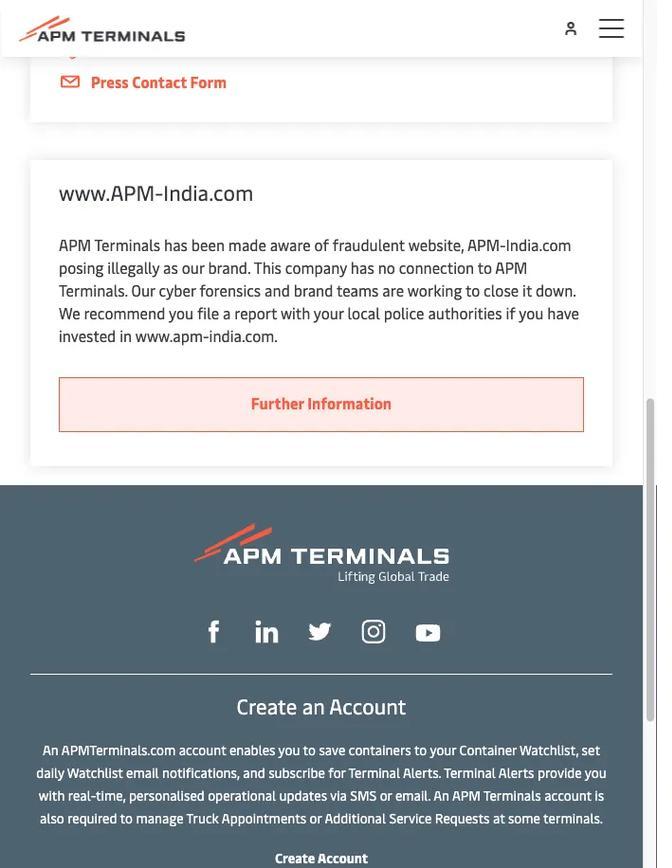 Task type: locate. For each thing, give the bounding box(es) containing it.
create an account
[[237, 693, 406, 721]]

terminal
[[348, 764, 400, 782], [444, 764, 496, 782]]

account down 'additional'
[[318, 849, 368, 867]]

0 vertical spatial with
[[281, 303, 310, 323]]

youtube image
[[416, 625, 440, 642]]

1 vertical spatial apm
[[495, 257, 528, 278]]

create down appointments
[[275, 849, 315, 867]]

or
[[380, 787, 392, 805], [310, 810, 322, 828]]

create
[[237, 693, 297, 721], [275, 849, 315, 867]]

an
[[302, 693, 325, 721]]

connection
[[399, 257, 474, 278]]

linkedin__x28_alt_x29__3_ link
[[256, 619, 278, 644]]

account
[[329, 693, 406, 721], [318, 849, 368, 867]]

0 horizontal spatial or
[[310, 810, 322, 828]]

www.apm-india.com
[[59, 179, 253, 207]]

apm up requests
[[452, 787, 481, 805]]

india.com up been
[[163, 179, 253, 207]]

and
[[265, 280, 290, 301], [243, 764, 265, 782]]

you right if
[[519, 303, 544, 323]]

fraudulent
[[333, 235, 405, 255]]

0 vertical spatial has
[[164, 235, 188, 255]]

authorities
[[428, 303, 502, 323]]

1 vertical spatial create
[[275, 849, 315, 867]]

terminals up illegally
[[94, 235, 160, 255]]

watchlist
[[67, 764, 123, 782]]

posing
[[59, 257, 104, 278]]

1 horizontal spatial terminals
[[483, 787, 541, 805]]

apm
[[59, 235, 91, 255], [495, 257, 528, 278], [452, 787, 481, 805]]

terminal down container
[[444, 764, 496, 782]]

apm inside an apmterminals.com account enables you to save containers to your container watchlist, set daily watchlist email notifications, and subscribe for terminal alerts. terminal alerts provide you with real-time, personalised operational updates via sms or email. an apm terminals account is also required to manage truck appointments or additional service requests at some terminals.
[[452, 787, 481, 805]]

with up 'also'
[[39, 787, 65, 805]]

local
[[348, 303, 380, 323]]

of
[[314, 235, 329, 255]]

0 horizontal spatial with
[[39, 787, 65, 805]]

and down the this
[[265, 280, 290, 301]]

india.com
[[163, 179, 253, 207], [506, 235, 571, 255]]

0 horizontal spatial apm
[[59, 235, 91, 255]]

you
[[169, 303, 194, 323], [519, 303, 544, 323], [278, 741, 300, 759], [585, 764, 607, 782]]

india.com up 'it'
[[506, 235, 571, 255]]

has up as
[[164, 235, 188, 255]]

an
[[43, 741, 59, 759], [434, 787, 449, 805]]

0 vertical spatial or
[[380, 787, 392, 805]]

+45
[[91, 38, 117, 59]]

account up 'terminals.' at the right of the page
[[544, 787, 592, 805]]

you tube link
[[416, 620, 440, 643]]

apmterminals.com
[[61, 741, 176, 759]]

1 horizontal spatial your
[[430, 741, 456, 759]]

your up alerts.
[[430, 741, 456, 759]]

0 vertical spatial an
[[43, 741, 59, 759]]

apm up close at the right
[[495, 257, 528, 278]]

1 vertical spatial your
[[430, 741, 456, 759]]

0 vertical spatial india.com
[[163, 179, 253, 207]]

0 vertical spatial your
[[314, 303, 344, 323]]

twitter image
[[309, 621, 331, 644]]

+45 30100292 link
[[59, 37, 584, 62]]

for
[[328, 764, 346, 782]]

0 vertical spatial and
[[265, 280, 290, 301]]

+45 30100292
[[91, 38, 191, 59]]

create up enables
[[237, 693, 297, 721]]

0 vertical spatial create
[[237, 693, 297, 721]]

1 vertical spatial account
[[318, 849, 368, 867]]

1 horizontal spatial has
[[351, 257, 374, 278]]

0 horizontal spatial your
[[314, 303, 344, 323]]

1 vertical spatial terminals
[[483, 787, 541, 805]]

india.com.
[[209, 326, 278, 346]]

2 vertical spatial apm
[[452, 787, 481, 805]]

account
[[179, 741, 226, 759], [544, 787, 592, 805]]

file
[[197, 303, 219, 323]]

terminals inside apm terminals has been made aware of fraudulent website, apm-india.com posing illegally as our brand. this company has no connection to apm terminals. our cyber forensics and brand teams are working to close it down. we recommend you file a report with your local police authorities if you have invested in www.apm-india.com.
[[94, 235, 160, 255]]

0 horizontal spatial terminals
[[94, 235, 160, 255]]

1 horizontal spatial account
[[544, 787, 592, 805]]

0 horizontal spatial india.com
[[163, 179, 253, 207]]

terminals
[[94, 235, 160, 255], [483, 787, 541, 805]]

alerts
[[499, 764, 534, 782]]

brand.
[[208, 257, 251, 278]]

and inside apm terminals has been made aware of fraudulent website, apm-india.com posing illegally as our brand. this company has no connection to apm terminals. our cyber forensics and brand teams are working to close it down. we recommend you file a report with your local police authorities if you have invested in www.apm-india.com.
[[265, 280, 290, 301]]

your down brand at the top
[[314, 303, 344, 323]]

personalised
[[129, 787, 205, 805]]

apm up posing
[[59, 235, 91, 255]]

information
[[307, 394, 392, 414]]

and down enables
[[243, 764, 265, 782]]

save
[[319, 741, 345, 759]]

1 horizontal spatial terminal
[[444, 764, 496, 782]]

terminals inside an apmterminals.com account enables you to save containers to your container watchlist, set daily watchlist email notifications, and subscribe for terminal alerts. terminal alerts provide you with real-time, personalised operational updates via sms or email. an apm terminals account is also required to manage truck appointments or additional service requests at some terminals.
[[483, 787, 541, 805]]

1 horizontal spatial apm
[[452, 787, 481, 805]]

1 vertical spatial india.com
[[506, 235, 571, 255]]

if
[[506, 303, 516, 323]]

our
[[182, 257, 204, 278]]

with
[[281, 303, 310, 323], [39, 787, 65, 805]]

1 vertical spatial or
[[310, 810, 322, 828]]

your
[[314, 303, 344, 323], [430, 741, 456, 759]]

or down updates
[[310, 810, 322, 828]]

or right the sms
[[380, 787, 392, 805]]

0 horizontal spatial terminal
[[348, 764, 400, 782]]

you up is
[[585, 764, 607, 782]]

an right email.
[[434, 787, 449, 805]]

to up alerts.
[[414, 741, 427, 759]]

an up daily
[[43, 741, 59, 759]]

0 horizontal spatial an
[[43, 741, 59, 759]]

1 vertical spatial with
[[39, 787, 65, 805]]

with down brand at the top
[[281, 303, 310, 323]]

with inside apm terminals has been made aware of fraudulent website, apm-india.com posing illegally as our brand. this company has no connection to apm terminals. our cyber forensics and brand teams are working to close it down. we recommend you file a report with your local police authorities if you have invested in www.apm-india.com.
[[281, 303, 310, 323]]

to
[[478, 257, 492, 278], [465, 280, 480, 301], [303, 741, 316, 759], [414, 741, 427, 759], [120, 810, 133, 828]]

1 vertical spatial an
[[434, 787, 449, 805]]

to left save
[[303, 741, 316, 759]]

has up teams
[[351, 257, 374, 278]]

manage
[[136, 810, 183, 828]]

terminals down alerts
[[483, 787, 541, 805]]

operational
[[208, 787, 276, 805]]

working
[[408, 280, 462, 301]]

account up the notifications,
[[179, 741, 226, 759]]

account up containers
[[329, 693, 406, 721]]

create account
[[275, 849, 368, 867]]

india.com inside apm terminals has been made aware of fraudulent website, apm-india.com posing illegally as our brand. this company has no connection to apm terminals. our cyber forensics and brand teams are working to close it down. we recommend you file a report with your local police authorities if you have invested in www.apm-india.com.
[[506, 235, 571, 255]]

terminal down containers
[[348, 764, 400, 782]]

1 horizontal spatial india.com
[[506, 235, 571, 255]]

1 vertical spatial and
[[243, 764, 265, 782]]

some
[[508, 810, 540, 828]]

additional
[[325, 810, 386, 828]]

made
[[228, 235, 266, 255]]

create for create account
[[275, 849, 315, 867]]

apmt footer logo image
[[194, 524, 449, 585]]

an apmterminals.com account enables you to save containers to your container watchlist, set daily watchlist email notifications, and subscribe for terminal alerts. terminal alerts provide you with real-time, personalised operational updates via sms or email. an apm terminals account is also required to manage truck appointments or additional service requests at some terminals.
[[36, 741, 607, 828]]

are
[[382, 280, 404, 301]]

0 vertical spatial terminals
[[94, 235, 160, 255]]

is
[[595, 787, 604, 805]]

has
[[164, 235, 188, 255], [351, 257, 374, 278]]

linkedin image
[[256, 621, 278, 644]]

30100292
[[121, 38, 191, 59]]

0 vertical spatial account
[[179, 741, 226, 759]]

it
[[523, 280, 532, 301]]

1 horizontal spatial with
[[281, 303, 310, 323]]

alerts.
[[403, 764, 441, 782]]



Task type: describe. For each thing, give the bounding box(es) containing it.
email
[[126, 764, 159, 782]]

www.apm-
[[135, 326, 209, 346]]

1 vertical spatial account
[[544, 787, 592, 805]]

provide
[[538, 764, 582, 782]]

this
[[254, 257, 282, 278]]

illegally
[[107, 257, 159, 278]]

report
[[235, 303, 277, 323]]

watchlist,
[[520, 741, 579, 759]]

1 horizontal spatial or
[[380, 787, 392, 805]]

real-
[[68, 787, 96, 805]]

0 horizontal spatial has
[[164, 235, 188, 255]]

to up authorities
[[465, 280, 480, 301]]

notifications,
[[162, 764, 240, 782]]

appointments
[[222, 810, 306, 828]]

containers
[[349, 741, 411, 759]]

enables
[[229, 741, 275, 759]]

requests
[[435, 810, 490, 828]]

recommend
[[84, 303, 165, 323]]

been
[[191, 235, 225, 255]]

terminals.
[[543, 810, 603, 828]]

you down cyber
[[169, 303, 194, 323]]

terminals.
[[59, 280, 128, 301]]

create for create an account
[[237, 693, 297, 721]]

set
[[582, 741, 600, 759]]

and inside an apmterminals.com account enables you to save containers to your container watchlist, set daily watchlist email notifications, and subscribe for terminal alerts. terminal alerts provide you with real-time, personalised operational updates via sms or email. an apm terminals account is also required to manage truck appointments or additional service requests at some terminals.
[[243, 764, 265, 782]]

apm terminals has been made aware of fraudulent website, apm-india.com posing illegally as our brand. this company has no connection to apm terminals. our cyber forensics and brand teams are working to close it down. we recommend you file a report with your local police authorities if you have invested in www.apm-india.com.
[[59, 235, 579, 346]]

further information
[[251, 394, 392, 414]]

a
[[223, 303, 231, 323]]

www.apm-
[[59, 179, 163, 207]]

cyber
[[159, 280, 196, 301]]

further
[[251, 394, 304, 414]]

we
[[59, 303, 80, 323]]

updates
[[279, 787, 327, 805]]

no
[[378, 257, 395, 278]]

press contact form link
[[59, 71, 584, 94]]

have
[[547, 303, 579, 323]]

subscribe
[[268, 764, 325, 782]]

form
[[190, 72, 227, 92]]

1 terminal from the left
[[348, 764, 400, 782]]

create account link
[[275, 849, 368, 867]]

time,
[[96, 787, 126, 805]]

close
[[484, 280, 519, 301]]

0 vertical spatial apm
[[59, 235, 91, 255]]

brand
[[294, 280, 333, 301]]

company
[[285, 257, 347, 278]]

service
[[389, 810, 432, 828]]

as
[[163, 257, 178, 278]]

website,
[[408, 235, 464, 255]]

via
[[330, 787, 347, 805]]

police
[[384, 303, 424, 323]]

press contact form
[[91, 72, 227, 92]]

also
[[40, 810, 64, 828]]

apm-
[[467, 235, 506, 255]]

invested
[[59, 326, 116, 346]]

2 horizontal spatial apm
[[495, 257, 528, 278]]

container
[[460, 741, 517, 759]]

shape link
[[202, 619, 225, 644]]

to down "apm-"
[[478, 257, 492, 278]]

instagram link
[[362, 619, 385, 644]]

forensics
[[200, 280, 261, 301]]

down.
[[536, 280, 576, 301]]

aware
[[270, 235, 311, 255]]

in
[[120, 326, 132, 346]]

you up subscribe
[[278, 741, 300, 759]]

2 terminal from the left
[[444, 764, 496, 782]]

our
[[131, 280, 155, 301]]

email.
[[395, 787, 431, 805]]

0 horizontal spatial account
[[179, 741, 226, 759]]

with inside an apmterminals.com account enables you to save containers to your container watchlist, set daily watchlist email notifications, and subscribe for terminal alerts. terminal alerts provide you with real-time, personalised operational updates via sms or email. an apm terminals account is also required to manage truck appointments or additional service requests at some terminals.
[[39, 787, 65, 805]]

your inside an apmterminals.com account enables you to save containers to your container watchlist, set daily watchlist email notifications, and subscribe for terminal alerts. terminal alerts provide you with real-time, personalised operational updates via sms or email. an apm terminals account is also required to manage truck appointments or additional service requests at some terminals.
[[430, 741, 456, 759]]

press
[[91, 72, 129, 92]]

sms
[[350, 787, 377, 805]]

1 horizontal spatial an
[[434, 787, 449, 805]]

instagram image
[[362, 620, 385, 644]]

contact
[[132, 72, 187, 92]]

facebook image
[[202, 621, 225, 644]]

1 vertical spatial has
[[351, 257, 374, 278]]

at
[[493, 810, 505, 828]]

further information link
[[59, 378, 584, 433]]

to down the time,
[[120, 810, 133, 828]]

0 vertical spatial account
[[329, 693, 406, 721]]

truck
[[186, 810, 219, 828]]

your inside apm terminals has been made aware of fraudulent website, apm-india.com posing illegally as our brand. this company has no connection to apm terminals. our cyber forensics and brand teams are working to close it down. we recommend you file a report with your local police authorities if you have invested in www.apm-india.com.
[[314, 303, 344, 323]]

teams
[[337, 280, 379, 301]]

fill 44 link
[[309, 619, 331, 644]]



Task type: vqa. For each thing, say whether or not it's contained in the screenshot.
bottommost India.com
yes



